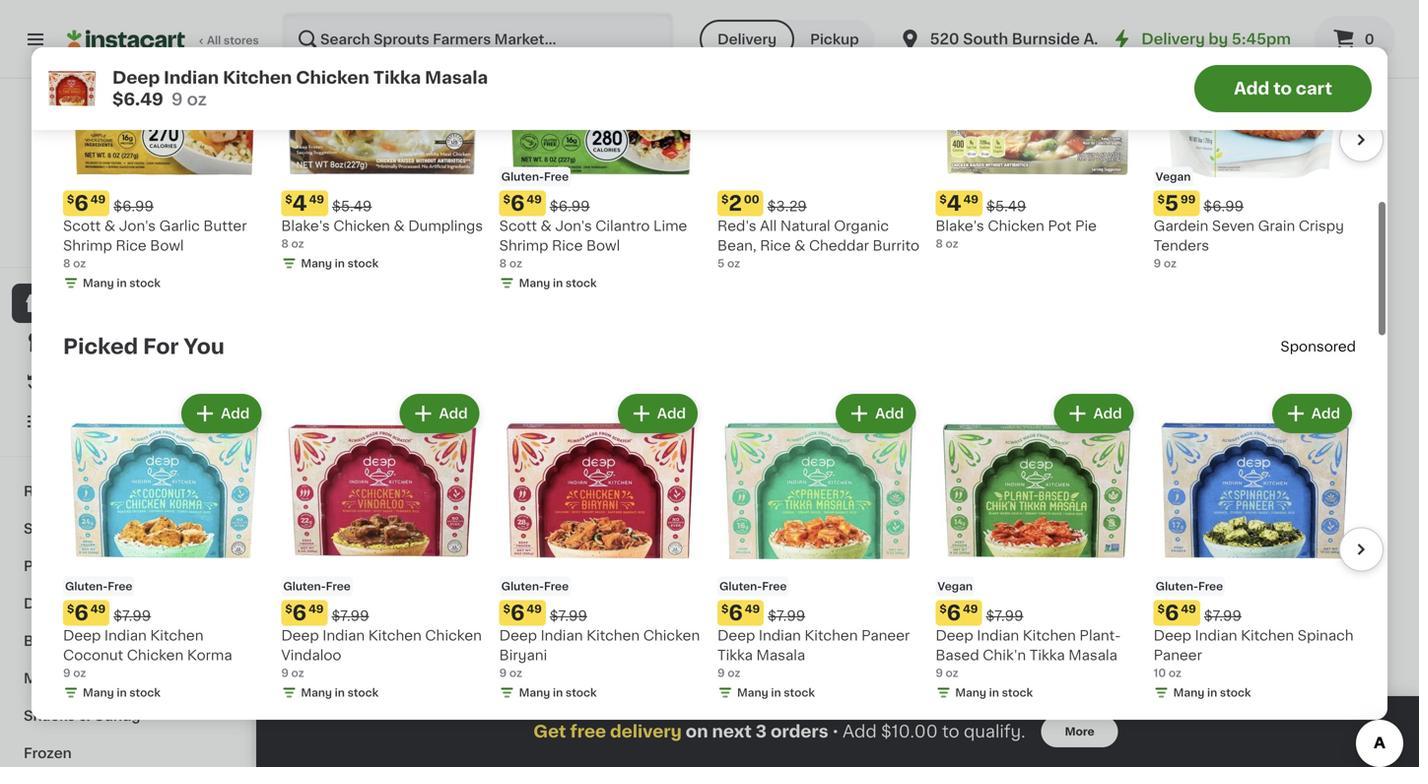 Task type: describe. For each thing, give the bounding box(es) containing it.
9 inside deep indian kitchen chicken biryani 9 oz
[[499, 668, 507, 679]]

snacks & candy link
[[12, 698, 240, 735]]

each (est.)
[[347, 187, 431, 203]]

masala inside "$ 6 49 $7.99 deep indian kitchen plant- based chik'n tikka masala 9 oz"
[[1069, 649, 1118, 663]]

6 inside $ 6 49 $6.99 scott & jon's garlic butter shrimp rice bowl 8 oz
[[74, 193, 88, 214]]

$ 6 49 $7.99 deep indian kitchen coconut chicken korma 9 oz
[[63, 603, 232, 679]]

south
[[963, 32, 1009, 46]]

tikka inside $ 6 49 $7.99 deep indian kitchen paneer tikka masala 9 oz
[[718, 649, 753, 663]]

case
[[1213, 254, 1248, 268]]

rice inside $ 6 49 $6.99 scott & jon's garlic butter shrimp rice bowl 8 oz
[[116, 239, 147, 253]]

deep inside deep indian kitchen chicken tikka masala $6.49 9 oz
[[112, 69, 160, 86]]

organic inside perfect bar organic dark chocolate peanut butter bars 4 pack
[[927, 214, 983, 228]]

$7.99 inside "$ 6 49 $7.99 deep indian kitchen plant- based chik'n tikka masala 9 oz"
[[986, 610, 1024, 623]]

lime
[[654, 219, 687, 233]]

many for scott & jon's cilantro lime shrimp rice bowl
[[519, 278, 550, 289]]

scott inside scott & jon's cilantro lime shrimp rice bowl 8 oz
[[499, 219, 537, 233]]

product group containing 4
[[296, 405, 463, 641]]

bars
[[893, 254, 924, 268]]

store
[[114, 219, 143, 230]]

meat & seafood
[[24, 672, 138, 686]]

masala inside deep indian kitchen chicken tikka masala 9 oz
[[578, 628, 627, 642]]

scott inside $ 6 49 $6.99 scott & jon's garlic butter shrimp rice bowl 8 oz
[[63, 219, 101, 233]]

100%
[[50, 239, 80, 250]]

sprouts farmers market link
[[40, 103, 211, 213]]

100% satisfaction guarantee
[[50, 239, 209, 250]]

all stores
[[207, 35, 259, 46]]

crust
[[927, 628, 965, 642]]

$5.49 for pot
[[987, 199, 1027, 213]]

masala inside $ 6 49 $7.99 deep indian kitchen paneer tikka masala 9 oz
[[757, 649, 806, 663]]

burrito inside red's all natural organic bean, rice & cheddar burrito
[[726, 648, 773, 662]]

oz inside $ 6 49 $7.99 deep indian kitchen chicken vindaloo 9 oz
[[291, 668, 304, 679]]

free for deep indian kitchen spinach paneer 10 oz
[[1199, 581, 1223, 592]]

guarantee
[[152, 239, 209, 250]]

product group containing 0
[[296, 10, 463, 263]]

gluten- for $ 6 49 $7.99 deep indian kitchen chicken vindaloo 9 oz
[[283, 581, 326, 592]]

99
[[1181, 194, 1196, 205]]

pizza down creamy
[[1029, 668, 1065, 682]]

tikka inside "$ 6 49 $7.99 deep indian kitchen plant- based chik'n tikka masala 9 oz"
[[1030, 649, 1065, 663]]

dairy & eggs
[[24, 597, 116, 611]]

in for deep indian kitchen chicken tikka masala
[[533, 667, 543, 678]]

meat
[[24, 672, 60, 686]]

tikka inside deep indian kitchen chicken tikka masala $6.49 9 oz
[[373, 69, 421, 86]]

kitchen inside deep indian kitchen chicken tikka masala $6.49 9 oz
[[223, 69, 292, 86]]

satisfaction
[[83, 239, 149, 250]]

urban pie pizza co. uncured pepperoni with creamy rosa sauce pizza
[[1029, 609, 1196, 682]]

medium hass avocado 1 ct
[[479, 214, 638, 245]]

deep inside $ 6 49 $7.99 deep indian kitchen coconut chicken korma 9 oz
[[63, 629, 101, 643]]

1 horizontal spatial 1
[[490, 188, 499, 209]]

korma
[[187, 649, 232, 663]]

pizza down "crust"
[[924, 648, 960, 662]]

in for deep indian kitchen coconut chicken korma
[[117, 688, 127, 699]]

$ inside $ 4 49 $5.49 blake's chicken pot pie 8 oz
[[940, 194, 947, 205]]

many for blake's chicken & dumplings
[[301, 258, 332, 269]]

stock up $10.00 on the bottom of the page
[[912, 687, 943, 698]]

bowl inside scott & jon's cilantro lime shrimp rice bowl 8 oz
[[586, 239, 620, 253]]

sprouts brands
[[24, 522, 133, 536]]

kitchen inside $ 6 49 $7.99 deep indian kitchen paneer tikka masala 9 oz
[[805, 629, 858, 643]]

$10.99
[[896, 195, 943, 209]]

delivery for delivery
[[718, 33, 777, 46]]

avocado
[[577, 214, 638, 228]]

many for deep indian kitchen coconut chicken korma
[[83, 688, 114, 699]]

on
[[686, 724, 708, 741]]

get free delivery on next 3 orders • add $10.00 to qualify.
[[534, 724, 1026, 741]]

$6.49 original price: $7.99 element for $ 6 49 $7.99 deep indian kitchen paneer tikka masala 9 oz
[[718, 601, 920, 626]]

butter inside $ 6 49 $6.99 scott & jon's garlic butter shrimp rice bowl 8 oz
[[203, 219, 247, 233]]

market
[[161, 196, 211, 210]]

9 inside deep indian kitchen chicken tikka masala $6.49 9 oz
[[171, 91, 183, 108]]

$5.99 element
[[662, 186, 830, 211]]

0 vertical spatial all
[[207, 35, 221, 46]]

frozen link
[[12, 735, 240, 768]]

candy
[[93, 710, 140, 724]]

add to cart
[[1234, 80, 1333, 97]]

1 00
[[490, 188, 517, 209]]

1 inside medium hass avocado 1 ct
[[479, 234, 484, 245]]

many for deep indian kitchen spinach paneer
[[1174, 688, 1205, 699]]

organic up lime
[[664, 167, 709, 177]]

sprouts farmers market
[[40, 196, 211, 210]]

$6.99 inside $ 6 49 $6.99 scott & jon's garlic butter shrimp rice bowl 8 oz
[[113, 199, 154, 213]]

delivery button
[[700, 20, 795, 59]]

gluten-free for deep indian kitchen spinach paneer 10 oz
[[1156, 581, 1223, 592]]

$ 2 00 $3.29 red's all natural organic bean, rice & cheddar burrito 5 oz
[[718, 193, 920, 269]]

deep indian kitchen chicken tikka masala 9 oz
[[479, 609, 627, 659]]

sprouts brands link
[[12, 511, 240, 548]]

1 horizontal spatial lb
[[359, 249, 369, 260]]

$ inside $ 4 49 $5.49 blake's chicken & dumplings 8 oz
[[285, 194, 292, 205]]

shrimp inside scott & jon's cilantro lime shrimp rice bowl 8 oz
[[499, 239, 549, 253]]

indian inside deep indian kitchen chicken tikka masala $6.49 9 oz
[[164, 69, 219, 86]]

jon's inside $ 6 49 $6.99 scott & jon's garlic butter shrimp rice bowl 8 oz
[[119, 219, 156, 233]]

in for deep indian kitchen spinach paneer
[[1208, 688, 1218, 699]]

$6.49 original price: $7.99 element for deep indian kitchen chicken tikka masala 9 oz
[[479, 580, 647, 606]]

520 south burnside avenue
[[930, 32, 1141, 46]]

delivery
[[610, 724, 682, 741]]

based
[[936, 649, 980, 663]]

pie inside $ 4 49 $5.49 blake's chicken pot pie 8 oz
[[1075, 219, 1097, 233]]

cart
[[1296, 80, 1333, 97]]

pizza up 'pepperoni'
[[1100, 609, 1135, 623]]

many in stock up $10.00 on the bottom of the page
[[866, 687, 943, 698]]

oz inside deep indian kitchen chicken biryani 9 oz
[[510, 668, 522, 679]]

$3.29 inside '$ 2 00 $3.29 red's all natural organic bean, rice & cheddar burrito 5 oz'
[[768, 199, 807, 213]]

produce
[[24, 560, 84, 574]]

$5.99 original price: $6.99 element
[[1154, 191, 1356, 216]]

49 inside $ 6 49 $6.99 scott & jon's garlic butter shrimp rice bowl 8 oz
[[90, 194, 106, 205]]

$6.49 original price: $6.99 element for 6
[[63, 191, 265, 216]]

organic down $5.99 element
[[662, 214, 718, 228]]

4 for $ 4 49
[[307, 583, 322, 603]]

in up $10.00 on the bottom of the page
[[899, 687, 909, 698]]

8 for rice
[[499, 258, 507, 269]]

6 inside the $ 6 deep indian kitchen spinach paneer
[[1224, 583, 1238, 603]]

$ inside $ 6 49 $7.99 deep indian kitchen paneer tikka masala 9 oz
[[722, 604, 729, 615]]

stock for scott & jon's garlic butter shrimp rice bowl
[[129, 278, 161, 289]]

each inside $0.30 each (estimated) element
[[347, 187, 386, 203]]

natural inside '$ 2 00 $3.29 red's all natural organic bean, rice & cheddar burrito 5 oz'
[[781, 219, 831, 233]]

many for deep indian kitchen paneer tikka masala
[[737, 688, 769, 699]]

oz inside '$ 2 00 $3.29 red's all natural organic bean, rice & cheddar burrito 5 oz'
[[727, 258, 740, 269]]

$ inside the $ 31 the mountain valley spring water, 12 pack case
[[1216, 189, 1224, 200]]

in for blake's chicken & dumplings
[[335, 258, 345, 269]]

lists link
[[12, 402, 240, 442]]

brands
[[83, 522, 133, 536]]

$3.29 inside item carousel region
[[712, 589, 752, 603]]

gluten- for deep indian kitchen chicken biryani 9 oz
[[501, 581, 544, 592]]

blake's for pot
[[936, 219, 985, 233]]

gluten-free for $ 6 49 $7.99 deep indian kitchen paneer tikka masala 9 oz
[[720, 581, 787, 592]]

chicken inside $ 4 49 $5.49 blake's chicken pot pie 8 oz
[[988, 219, 1045, 233]]

all inside red's all natural organic bean, rice & cheddar burrito
[[705, 609, 722, 623]]

rice inside '$ 2 00 $3.29 red's all natural organic bean, rice & cheddar burrito 5 oz'
[[760, 239, 791, 253]]

spinach for deep indian kitchen spinach paneer
[[1029, 234, 1085, 248]]

$7.99 inside $ 6 49 $7.99 deep indian kitchen chicken vindaloo 9 oz
[[332, 610, 369, 623]]

for
[[143, 337, 179, 357]]

paneer inside deep indian kitchen spinach paneer 10 oz
[[1154, 649, 1203, 663]]

perfect bar organic dark chocolate peanut butter bars 4 pack
[[846, 214, 1006, 268]]

gluten-free for deep indian kitchen chicken biryani 9 oz
[[501, 581, 569, 592]]

natural inside red's all natural organic bean, rice & cheddar burrito
[[725, 609, 775, 623]]

shrimp inside $ 6 49 $6.99 scott & jon's garlic butter shrimp rice bowl 8 oz
[[63, 239, 112, 253]]

6 inside $ 6 49 $7.99 deep indian kitchen chicken vindaloo 9 oz
[[292, 603, 307, 624]]

$4.49 original price: $5.49 element for 4
[[936, 191, 1138, 216]]

bowl inside $ 6 49 $6.99 scott & jon's garlic butter shrimp rice bowl 8 oz
[[150, 239, 184, 253]]

prices
[[146, 219, 181, 230]]

many for scott & jon's garlic butter shrimp rice bowl
[[83, 278, 114, 289]]

paneer inside $ 6 49 $7.99 deep indian kitchen paneer tikka masala 9 oz
[[862, 629, 910, 643]]

$ inside $ 6 49 $7.99 deep indian kitchen chicken vindaloo 9 oz
[[285, 604, 292, 615]]

rosa
[[1087, 648, 1122, 662]]

masala inside deep indian kitchen chicken tikka masala $6.49 9 oz
[[425, 69, 488, 86]]

stock for deep indian kitchen spinach paneer
[[1220, 688, 1251, 699]]

free for deep indian kitchen chicken biryani 9 oz
[[544, 581, 569, 592]]

& inside red's all natural organic bean, rice & cheddar burrito
[[798, 628, 809, 642]]

dark
[[846, 234, 878, 248]]

$ 6 49 for deep indian kitchen chicken biryani
[[503, 603, 542, 624]]

co. for pepperoni
[[1139, 609, 1162, 623]]

delivery for delivery by 5:45pm
[[1142, 32, 1205, 46]]

520
[[930, 32, 960, 46]]

9 inside "$ 6 49 $7.99 deep indian kitchen plant- based chik'n tikka masala 9 oz"
[[936, 668, 943, 679]]

$5.49 for &
[[332, 199, 372, 213]]

seafood
[[78, 672, 138, 686]]

perfect
[[846, 214, 897, 228]]

$ inside "$ 6 49 $7.99 deep indian kitchen plant- based chik'n tikka masala 9 oz"
[[940, 604, 947, 615]]

stock for deep indian kitchen paneer tikka masala
[[784, 688, 815, 699]]

oz inside $ 6 49 $6.99 scott & jon's garlic butter shrimp rice bowl 8 oz
[[73, 258, 86, 269]]

deep indian kitchen spinach paneer 10 oz
[[1154, 629, 1354, 679]]

gardein seven grain crispy tenders 9 oz
[[1154, 219, 1345, 269]]

many in stock for deep indian kitchen chicken tikka masala
[[499, 667, 577, 678]]

oz inside scott & jon's cilantro lime shrimp rice bowl 8 oz
[[509, 258, 522, 269]]

5:45pm
[[1232, 32, 1291, 46]]

49 inside $ 6 49 $7.99 deep indian kitchen paneer tikka masala 9 oz
[[745, 604, 760, 615]]

many in stock for scott & jon's cilantro lime shrimp rice bowl
[[519, 278, 597, 289]]

snacks & candy
[[24, 710, 140, 724]]

sprouts for sprouts brands
[[24, 522, 80, 536]]

coconut
[[63, 649, 123, 663]]

add to cart button
[[1195, 65, 1372, 112]]

gluten- for deep indian kitchen spinach paneer 10 oz
[[1156, 581, 1199, 592]]

$ 0 30
[[300, 188, 339, 209]]

instacart logo image
[[67, 28, 185, 51]]

mountain
[[1242, 214, 1307, 228]]

& inside $ 4 49 $5.49 blake's chicken & dumplings 8 oz
[[394, 219, 405, 233]]

nsored
[[1308, 340, 1356, 354]]

8 inside $ 6 49 $6.99 scott & jon's garlic butter shrimp rice bowl 8 oz
[[63, 258, 70, 269]]

crispy
[[1299, 219, 1345, 233]]

produce link
[[12, 548, 240, 586]]

jon's inside scott & jon's cilantro lime shrimp rice bowl 8 oz
[[555, 219, 592, 233]]

tikka inside deep indian kitchen chicken tikka masala 9 oz
[[539, 628, 575, 642]]

kitchen inside deep indian kitchen chicken tikka masala 9 oz
[[566, 609, 620, 623]]

gluten-free for $ 6 49 $7.99 deep indian kitchen coconut chicken korma 9 oz
[[65, 581, 133, 592]]

butter inside perfect bar organic dark chocolate peanut butter bars 4 pack
[[846, 254, 889, 268]]

strawberries
[[721, 214, 809, 228]]

gluten-free for $ 6 49 $7.99 deep indian kitchen chicken vindaloo 9 oz
[[283, 581, 351, 592]]

stores
[[224, 35, 259, 46]]

many in stock for deep indian kitchen paneer tikka masala
[[737, 688, 815, 699]]

kitchen inside $ 6 49 $7.99 deep indian kitchen chicken vindaloo 9 oz
[[368, 629, 422, 643]]

tenders
[[1154, 239, 1210, 253]]

spo
[[1281, 340, 1308, 354]]

qualify.
[[964, 724, 1026, 741]]

bean, inside '$ 2 00 $3.29 red's all natural organic bean, rice & cheddar burrito 5 oz'
[[718, 239, 757, 253]]

many for deep indian kitchen chicken vindaloo
[[301, 688, 332, 699]]

indian inside $ 6 49 $7.99 deep indian kitchen chicken vindaloo 9 oz
[[323, 629, 365, 643]]

many for deep indian kitchen chicken tikka masala
[[499, 667, 530, 678]]

$ 4 49 $5.49 blake's chicken & dumplings 8 oz
[[281, 193, 483, 249]]

00 inside '$ 2 00 $3.29 red's all natural organic bean, rice & cheddar burrito 5 oz'
[[744, 194, 760, 205]]

deep inside deep indian kitchen spinach paneer
[[1029, 214, 1067, 228]]

pie inside urban pie pizza co. uncured pepperoni with creamy rosa sauce pizza
[[1074, 609, 1096, 623]]

you
[[184, 337, 225, 357]]



Task type: locate. For each thing, give the bounding box(es) containing it.
many in stock down chik'n
[[956, 688, 1033, 699]]

organic up peanut
[[927, 214, 983, 228]]

stock for deep indian kitchen coconut chicken korma
[[129, 688, 161, 699]]

kitchen
[[223, 69, 292, 86], [1116, 214, 1170, 228], [566, 609, 620, 623], [1300, 609, 1353, 623], [150, 629, 204, 643], [805, 629, 858, 643], [368, 629, 422, 643], [587, 629, 640, 643], [1023, 629, 1076, 643], [1241, 629, 1295, 643]]

pack down valley
[[1326, 234, 1359, 248]]

0 horizontal spatial delivery
[[718, 33, 777, 46]]

$0.30 each (estimated) element
[[296, 186, 463, 211]]

product group containing 1
[[479, 10, 647, 247]]

1 horizontal spatial urban
[[1029, 609, 1071, 623]]

indian inside $ 6 49 $7.99 deep indian kitchen paneer tikka masala 9 oz
[[759, 629, 801, 643]]

1 horizontal spatial natural
[[781, 219, 831, 233]]

gluten-free up red's all natural organic bean, rice & cheddar burrito
[[720, 581, 787, 592]]

4
[[292, 193, 307, 214], [947, 193, 962, 214], [927, 254, 937, 268], [307, 583, 322, 603]]

many in stock down 'biryani'
[[499, 667, 577, 678]]

$ inside the $ 6 deep indian kitchen spinach paneer
[[1216, 584, 1224, 594]]

1 vertical spatial to
[[942, 724, 960, 741]]

9 right meat
[[63, 668, 71, 679]]

rice inside scott & jon's cilantro lime shrimp rice bowl 8 oz
[[552, 239, 583, 253]]

2 jon's from the left
[[555, 219, 592, 233]]

indian inside deep indian kitchen spinach paneer
[[1070, 214, 1113, 228]]

treatment tracker modal dialog
[[256, 697, 1420, 768]]

1 vertical spatial all
[[760, 219, 777, 233]]

many for deep indian kitchen chicken biryani
[[519, 688, 550, 699]]

everyday store prices link
[[59, 217, 193, 233]]

1 horizontal spatial butter
[[846, 254, 889, 268]]

gluten-free up deep indian kitchen spinach paneer
[[1031, 167, 1099, 177]]

pack down peanut
[[940, 254, 974, 268]]

spring
[[1213, 234, 1257, 248]]

urban for urban pie pizza co. uncured pepperoni with creamy rosa sauce pizza
[[1029, 609, 1071, 623]]

1 $6.99 from the left
[[113, 199, 154, 213]]

0 horizontal spatial to
[[942, 724, 960, 741]]

$5.49 up blake's chicken pot pie 8 oz at the bottom of page
[[347, 589, 386, 603]]

organic strawberries
[[662, 214, 809, 228]]

$ 6 49 $7.99 deep indian kitchen plant- based chik'n tikka masala 9 oz
[[936, 603, 1121, 679]]

$ 6 49 inside $6.49 original price: $6.99 element
[[503, 193, 542, 214]]

more button
[[1042, 717, 1119, 748]]

jon's left cilantro
[[555, 219, 592, 233]]

bean, inside red's all natural organic bean, rice & cheddar burrito
[[721, 628, 760, 642]]

deep inside "$ 6 49 $7.99 deep indian kitchen plant- based chik'n tikka masala 9 oz"
[[936, 629, 974, 643]]

2 horizontal spatial all
[[760, 219, 777, 233]]

kitchen inside deep indian kitchen spinach paneer
[[1116, 214, 1170, 228]]

scott & jon's cilantro lime shrimp rice bowl 8 oz
[[499, 219, 687, 269]]

sprouts up everyday
[[40, 196, 96, 210]]

free up deep indian kitchen spinach paneer 10 oz
[[1199, 581, 1223, 592]]

2
[[729, 193, 742, 214]]

more
[[1065, 727, 1095, 738]]

$31.99 original price: $34.99 element
[[1213, 186, 1380, 211]]

gluten-free for scott & jon's cilantro lime shrimp rice bowl 8 oz
[[501, 171, 569, 182]]

blake's for &
[[281, 219, 330, 233]]

chicken inside deep indian kitchen chicken biryani 9 oz
[[643, 629, 700, 643]]

1 vertical spatial red's
[[662, 609, 701, 623]]

$6.49
[[112, 91, 163, 108]]

0 horizontal spatial butter
[[203, 219, 247, 233]]

1 vertical spatial lb
[[359, 249, 369, 260]]

9 inside gardein seven grain crispy tenders 9 oz
[[1154, 258, 1161, 269]]

$ inside '$ 2 00 $3.29 red's all natural organic bean, rice & cheddar burrito 5 oz'
[[722, 194, 729, 205]]

$6.49 original price: $7.99 element for $ 6 49 $7.99 deep indian kitchen coconut chicken korma 9 oz
[[63, 601, 265, 626]]

shrimp down everyday
[[63, 239, 112, 253]]

bean, down organic strawberries
[[718, 239, 757, 253]]

stock for deep indian kitchen chicken vindaloo
[[348, 688, 379, 699]]

red's down 2
[[718, 219, 757, 233]]

6 inside "$ 6 49 $7.99 deep indian kitchen plant- based chik'n tikka masala 9 oz"
[[947, 603, 961, 624]]

$ 6 49 $7.99 deep indian kitchen paneer tikka masala 9 oz
[[718, 603, 910, 679]]

rice
[[116, 239, 147, 253], [760, 239, 791, 253], [552, 239, 583, 253], [764, 628, 795, 642]]

urban inside urban pie pizza co. uncured pepperoni with creamy rosa sauce pizza
[[1029, 609, 1071, 623]]

2 horizontal spatial spinach
[[1298, 629, 1354, 643]]

cheddar up on
[[662, 648, 723, 662]]

2 urban from the left
[[1029, 609, 1071, 623]]

cheddar inside red's all natural organic bean, rice & cheddar burrito
[[662, 648, 723, 662]]

1 horizontal spatial spinach
[[1213, 628, 1269, 642]]

everyday
[[59, 219, 111, 230]]

0 horizontal spatial shrimp
[[63, 239, 112, 253]]

9 down tenders
[[1154, 258, 1161, 269]]

organic inside '$ 2 00 $3.29 red's all natural organic bean, rice & cheddar burrito 5 oz'
[[834, 219, 889, 233]]

1 horizontal spatial shrimp
[[499, 239, 549, 253]]

stock down $ 4 49 $5.49 blake's chicken & dumplings 8 oz
[[348, 258, 379, 269]]

to inside treatment tracker modal dialog
[[942, 724, 960, 741]]

1 horizontal spatial bowl
[[586, 239, 620, 253]]

many for deep indian kitchen plant- based chik'n tikka masala
[[956, 688, 987, 699]]

delivery
[[1142, 32, 1205, 46], [718, 33, 777, 46]]

4 for $ 4 49 $5.49 blake's chicken pot pie 8 oz
[[947, 193, 962, 214]]

$ 6 deep indian kitchen spinach paneer
[[1213, 583, 1353, 642]]

0 vertical spatial 0
[[1365, 33, 1375, 46]]

kitchen inside deep indian kitchen spinach paneer 10 oz
[[1241, 629, 1295, 643]]

$ 6 49 $7.99 deep indian kitchen chicken vindaloo 9 oz
[[281, 603, 482, 679]]

1 horizontal spatial delivery
[[1142, 32, 1205, 46]]

0 vertical spatial cheddar
[[809, 239, 869, 253]]

0 horizontal spatial all
[[207, 35, 221, 46]]

urban up the uncured
[[1029, 609, 1071, 623]]

in down deep indian kitchen spinach paneer 10 oz
[[1208, 688, 1218, 699]]

chocolate
[[882, 234, 953, 248]]

1 horizontal spatial pack
[[1326, 234, 1359, 248]]

1 horizontal spatial scott
[[499, 219, 537, 233]]

0 vertical spatial burrito
[[873, 239, 920, 253]]

sprouts down recipes
[[24, 522, 80, 536]]

shrimp
[[63, 239, 112, 253], [499, 239, 549, 253]]

sauce
[[1126, 648, 1169, 662]]

0 vertical spatial sprouts
[[40, 196, 96, 210]]

& down strawberries
[[795, 239, 806, 253]]

ct
[[486, 234, 498, 245]]

product group
[[296, 10, 463, 263], [479, 10, 647, 247], [662, 10, 830, 247], [846, 10, 1013, 304], [1029, 10, 1197, 308], [1213, 10, 1380, 286], [63, 390, 265, 705], [281, 390, 484, 705], [499, 390, 702, 705], [718, 390, 920, 705], [936, 390, 1138, 705], [1154, 390, 1356, 705], [296, 405, 463, 641], [479, 405, 647, 685], [662, 405, 830, 681], [846, 405, 1013, 722], [1029, 405, 1197, 704], [1213, 405, 1380, 685]]

stock down scott & jon's cilantro lime shrimp rice bowl 8 oz on the top of page
[[566, 278, 597, 289]]

many in stock down the vindaloo
[[301, 688, 379, 699]]

6 inside $ 6 49 $7.99 deep indian kitchen paneer tikka masala 9 oz
[[729, 603, 743, 624]]

paneer inside the $ 6 deep indian kitchen spinach paneer
[[1272, 628, 1321, 642]]

stock for scott & jon's cilantro lime shrimp rice bowl
[[566, 278, 597, 289]]

pizza up "crust"
[[916, 609, 952, 623]]

5 inside '$ 2 00 $3.29 red's all natural organic bean, rice & cheddar burrito 5 oz'
[[718, 258, 725, 269]]

organic up dark
[[834, 219, 889, 233]]

burnside
[[1012, 32, 1080, 46]]

many in stock for deep indian kitchen chicken vindaloo
[[301, 688, 379, 699]]

9 down 'biryani'
[[499, 668, 507, 679]]

free up hass
[[544, 171, 569, 182]]

$ 6 49 for scott & jon's cilantro lime shrimp rice bowl
[[503, 193, 542, 214]]

1 vertical spatial natural
[[725, 609, 775, 623]]

masala
[[425, 69, 488, 86], [578, 628, 627, 642], [757, 649, 806, 663], [1069, 649, 1118, 663]]

co. up 'pepperoni'
[[1139, 609, 1162, 623]]

oz inside blake's chicken pot pie 8 oz
[[306, 628, 319, 639]]

deep inside deep indian kitchen spinach paneer 10 oz
[[1154, 629, 1192, 643]]

30
[[324, 189, 339, 200]]

picked for you
[[63, 337, 225, 357]]

oz inside "$ 6 49 $7.99 deep indian kitchen plant- based chik'n tikka masala 9 oz"
[[946, 668, 959, 679]]

0 horizontal spatial red's
[[662, 609, 701, 623]]

$ 6 49
[[503, 193, 542, 214], [503, 603, 542, 624], [1158, 603, 1197, 624]]

0 vertical spatial butter
[[203, 219, 247, 233]]

$ 6 49 up 'biryani'
[[503, 603, 542, 624]]

free
[[570, 724, 606, 741]]

1 vertical spatial 1
[[479, 234, 484, 245]]

$6.99 up hass
[[550, 199, 590, 213]]

many in stock down deep indian kitchen spinach paneer 10 oz
[[1174, 688, 1251, 699]]

burrito up 3
[[726, 648, 773, 662]]

gluten-free up eggs
[[65, 581, 133, 592]]

0 horizontal spatial 0
[[307, 188, 322, 209]]

49
[[90, 194, 106, 205], [309, 194, 324, 205], [527, 194, 542, 205], [964, 194, 979, 205], [324, 584, 339, 594], [506, 584, 522, 594], [90, 604, 106, 615], [745, 604, 760, 615], [309, 604, 324, 615], [527, 604, 542, 615], [963, 604, 978, 615], [1181, 604, 1197, 615]]

0 vertical spatial red's
[[718, 219, 757, 233]]

rice down hass
[[552, 239, 583, 253]]

in for deep indian kitchen chicken biryani
[[553, 688, 563, 699]]

gluten-free up the vindaloo
[[283, 581, 351, 592]]

2 co. from the left
[[1139, 609, 1162, 623]]

5 down organic strawberries
[[718, 258, 725, 269]]

0 vertical spatial vegan
[[1156, 171, 1191, 182]]

stock down chik'n
[[1002, 688, 1033, 699]]

49 inside $ 6 49 $7.99 deep indian kitchen chicken vindaloo 9 oz
[[309, 604, 324, 615]]

00 up medium
[[501, 189, 517, 200]]

$5.49 inside "element"
[[347, 589, 386, 603]]

0 horizontal spatial $3.29
[[712, 589, 752, 603]]

$ inside $ 5 99
[[1158, 194, 1165, 205]]

1 horizontal spatial to
[[1274, 80, 1292, 97]]

4 up banana
[[292, 193, 307, 214]]

0 horizontal spatial natural
[[725, 609, 775, 623]]

& left candy at the left bottom of the page
[[79, 710, 90, 724]]

indian inside the $ 6 deep indian kitchen spinach paneer
[[1254, 609, 1296, 623]]

& up the satisfaction
[[104, 219, 115, 233]]

red's inside '$ 2 00 $3.29 red's all natural organic bean, rice & cheddar burrito 5 oz'
[[718, 219, 757, 233]]

add inside add to cart button
[[1234, 80, 1270, 97]]

free for $ 6 49 $7.99 deep indian kitchen chicken vindaloo 9 oz
[[326, 581, 351, 592]]

pickup button
[[795, 20, 875, 59]]

$6.49 original price: $7.99 element for deep indian kitchen chicken biryani 9 oz
[[499, 601, 702, 626]]

10
[[1154, 668, 1166, 679]]

0 vertical spatial 1
[[490, 188, 499, 209]]

1 horizontal spatial co.
[[1139, 609, 1162, 623]]

8 left $0.69
[[281, 238, 289, 249]]

gluten- for $ 6 49 $7.99 deep indian kitchen paneer tikka masala 9 oz
[[720, 581, 762, 592]]

0 horizontal spatial $6.99
[[113, 199, 154, 213]]

free up deep indian kitchen spinach paneer
[[1074, 167, 1099, 177]]

0
[[1365, 33, 1375, 46], [307, 188, 322, 209]]

many in stock for deep indian kitchen spinach paneer
[[1174, 688, 1251, 699]]

$5.49 inside $ 4 49 $5.49 blake's chicken pot pie 8 oz
[[987, 199, 1027, 213]]

in up get free delivery on next 3 orders • add $10.00 to qualify.
[[771, 688, 781, 699]]

stock for blake's chicken & dumplings
[[348, 258, 379, 269]]

4 right bars
[[927, 254, 937, 268]]

1 horizontal spatial $3.29
[[768, 199, 807, 213]]

oz inside deep indian kitchen chicken tikka masala 9 oz
[[489, 648, 502, 659]]

1 vertical spatial bean,
[[721, 628, 760, 642]]

urban
[[846, 609, 888, 623], [1029, 609, 1071, 623]]

0 horizontal spatial 5
[[718, 258, 725, 269]]

0 horizontal spatial co.
[[955, 609, 979, 623]]

$3.29
[[768, 199, 807, 213], [712, 589, 752, 603]]

uncured
[[1029, 628, 1088, 642]]

sprouts for sprouts farmers market
[[40, 196, 96, 210]]

2 horizontal spatial $6.99
[[1204, 199, 1244, 213]]

0 vertical spatial $3.29
[[768, 199, 807, 213]]

1 vertical spatial pot
[[408, 609, 432, 623]]

0 vertical spatial 5
[[1165, 193, 1179, 214]]

1 horizontal spatial cheddar
[[809, 239, 869, 253]]

9 right $6.49
[[171, 91, 183, 108]]

oz inside $ 6 49 $7.99 deep indian kitchen paneer tikka masala 9 oz
[[728, 668, 741, 679]]

in down scott & jon's cilantro lime shrimp rice bowl 8 oz on the top of page
[[553, 278, 563, 289]]

bar
[[901, 214, 924, 228]]

$ inside $ 4 49
[[300, 584, 307, 594]]

1 horizontal spatial burrito
[[873, 239, 920, 253]]

1 horizontal spatial pot
[[1048, 219, 1072, 233]]

9 down based
[[936, 668, 943, 679]]

0 vertical spatial pot
[[1048, 219, 1072, 233]]

$6.99 for 5
[[1204, 199, 1244, 213]]

1 vertical spatial each
[[372, 249, 398, 260]]

2 scott from the left
[[499, 219, 537, 233]]

banana
[[296, 214, 347, 228]]

lb
[[338, 234, 348, 245], [359, 249, 369, 260]]

kitchen inside "$ 6 49 $7.99 deep indian kitchen plant- based chik'n tikka masala 9 oz"
[[1023, 629, 1076, 643]]

indian inside deep indian kitchen chicken biryani 9 oz
[[541, 629, 583, 643]]

stock up free on the bottom left of page
[[566, 688, 597, 699]]

$7.99 inside $ 6 49 $7.99 deep indian kitchen paneer tikka masala 9 oz
[[768, 610, 806, 623]]

delivery inside "button"
[[718, 33, 777, 46]]

delivery by 5:45pm
[[1142, 32, 1291, 46]]

$6.99 up store
[[113, 199, 154, 213]]

free up blake's chicken pot pie 8 oz at the bottom of page
[[326, 581, 351, 592]]

0 vertical spatial to
[[1274, 80, 1292, 97]]

$5.49 up banana $0.69 / lb about 0.43 lb each
[[332, 199, 372, 213]]

& down each (est.)
[[394, 219, 405, 233]]

6 49
[[490, 583, 522, 603]]

$6.49 original price: $6.99 element
[[63, 191, 265, 216], [499, 191, 702, 216]]

8 for pot
[[936, 238, 943, 249]]

1
[[490, 188, 499, 209], [479, 234, 484, 245]]

vegan for 6
[[938, 581, 973, 592]]

recipes
[[24, 485, 82, 499]]

spinach for deep indian kitchen spinach paneer 10 oz
[[1298, 629, 1354, 643]]

gluten- up deep indian kitchen chicken tikka masala 9 oz
[[501, 581, 544, 592]]

rice inside red's all natural organic bean, rice & cheddar burrito
[[764, 628, 795, 642]]

$6.49 original price: $6.99 element for &
[[499, 191, 702, 216]]

$4.49 original price: $5.49 element
[[281, 191, 484, 216], [936, 191, 1138, 216], [296, 580, 463, 606]]

9 down red's all natural organic bean, rice & cheddar burrito
[[718, 668, 725, 679]]

in down the vindaloo
[[335, 688, 345, 699]]

many in stock for deep indian kitchen chicken biryani
[[519, 688, 597, 699]]

organic
[[664, 167, 709, 177], [662, 214, 718, 228], [927, 214, 983, 228], [834, 219, 889, 233], [662, 628, 718, 642]]

49 inside $ 4 49 $5.49 blake's chicken pot pie 8 oz
[[964, 194, 979, 205]]

each inside banana $0.69 / lb about 0.43 lb each
[[372, 249, 398, 260]]

$3.29 up red's all natural organic bean, rice & cheddar burrito
[[712, 589, 752, 603]]

3
[[756, 724, 767, 741]]

0 horizontal spatial lb
[[338, 234, 348, 245]]

in down 'biryani'
[[533, 667, 543, 678]]

burrito inside '$ 2 00 $3.29 red's all natural organic bean, rice & cheddar burrito 5 oz'
[[873, 239, 920, 253]]

1 vertical spatial butter
[[846, 254, 889, 268]]

& left "cauliflower"
[[798, 628, 809, 642]]

blake's inside blake's chicken pot pie 8 oz
[[296, 609, 344, 623]]

free for $ 6 49 $7.99 deep indian kitchen paneer tikka masala 9 oz
[[762, 581, 787, 592]]

8 down 100%
[[63, 258, 70, 269]]

& right medium
[[541, 219, 552, 233]]

free
[[1074, 167, 1099, 177], [544, 171, 569, 182], [108, 581, 133, 592], [762, 581, 787, 592], [326, 581, 351, 592], [544, 581, 569, 592], [1199, 581, 1223, 592]]

with
[[1167, 628, 1196, 642]]

$ 5 99
[[1158, 193, 1196, 214]]

4 inside perfect bar organic dark chocolate peanut butter bars 4 pack
[[927, 254, 937, 268]]

urban inside 'urban pie pizza co. cauliflower crust margherita pizza'
[[846, 609, 888, 623]]

0 vertical spatial natural
[[781, 219, 831, 233]]

$9.99 original price: $13.99 element
[[1029, 580, 1197, 606]]

$4.49 original price: $5.49 element for chicken
[[296, 580, 463, 606]]

tikka
[[373, 69, 421, 86], [539, 628, 575, 642], [718, 649, 753, 663], [1030, 649, 1065, 663]]

bowl
[[150, 239, 184, 253], [586, 239, 620, 253]]

product group containing 31
[[1213, 10, 1380, 286]]

dairy & eggs link
[[12, 586, 240, 623]]

in for deep indian kitchen paneer tikka masala
[[771, 688, 781, 699]]

chicken inside $ 6 49 $7.99 deep indian kitchen coconut chicken korma 9 oz
[[127, 649, 184, 663]]

each
[[347, 187, 386, 203], [372, 249, 398, 260]]

vegan
[[1156, 171, 1191, 182], [938, 581, 973, 592]]

item carousel region
[[35, 0, 1384, 327], [296, 334, 1380, 730], [35, 382, 1384, 737]]

9 inside $ 6 49 $7.99 deep indian kitchen paneer tikka masala 9 oz
[[718, 668, 725, 679]]

kitchen inside deep indian kitchen chicken biryani 9 oz
[[587, 629, 640, 643]]

pie
[[1075, 219, 1097, 233], [435, 609, 457, 623], [891, 609, 913, 623], [1074, 609, 1096, 623]]

3 $6.99 from the left
[[1204, 199, 1244, 213]]

0 horizontal spatial scott
[[63, 219, 101, 233]]

urban up "cauliflower"
[[846, 609, 888, 623]]

$6.49 original price: $7.99 element for $ 6 49 $7.99 deep indian kitchen plant- based chik'n tikka masala 9 oz
[[936, 601, 1138, 626]]

None search field
[[282, 12, 674, 67]]

oz inside $ 4 49 $5.49 blake's chicken pot pie 8 oz
[[946, 238, 959, 249]]

00
[[501, 189, 517, 200], [744, 194, 760, 205]]

1 horizontal spatial jon's
[[555, 219, 592, 233]]

stock down deep indian kitchen chicken tikka masala 9 oz
[[545, 667, 577, 678]]

1 co. from the left
[[955, 609, 979, 623]]

4 inside $ 4 49 $5.49 blake's chicken pot pie 8 oz
[[947, 193, 962, 214]]

1 up medium
[[490, 188, 499, 209]]

gluten-free up "with"
[[1156, 581, 1223, 592]]

co. for crust
[[955, 609, 979, 623]]

vegan for 5
[[1156, 171, 1191, 182]]

creamy
[[1029, 648, 1084, 662]]

1 vertical spatial cheddar
[[662, 648, 723, 662]]

8 left peanut
[[936, 238, 943, 249]]

$2.00 original price: $3.29 element
[[718, 191, 920, 216]]

1 horizontal spatial 00
[[744, 194, 760, 205]]

plant-
[[1080, 629, 1121, 643]]

in down chik'n
[[989, 688, 1000, 699]]

hass
[[539, 214, 574, 228]]

gluten-free up 1 00
[[501, 171, 569, 182]]

1 shrimp from the left
[[63, 239, 112, 253]]

stock for deep indian kitchen chicken biryani
[[566, 688, 597, 699]]

0 vertical spatial bean,
[[718, 239, 757, 253]]

red's inside red's all natural organic bean, rice & cheddar burrito
[[662, 609, 701, 623]]

1 $6.49 original price: $6.99 element from the left
[[63, 191, 265, 216]]

1 jon's from the left
[[119, 219, 156, 233]]

& inside "link"
[[65, 597, 77, 611]]

1 horizontal spatial red's
[[718, 219, 757, 233]]

indian inside deep indian kitchen spinach paneer 10 oz
[[1195, 629, 1238, 643]]

free for $ 6 49 $7.99 deep indian kitchen coconut chicken korma 9 oz
[[108, 581, 133, 592]]

4 inside "element"
[[307, 583, 322, 603]]

0 vertical spatial pack
[[1326, 234, 1359, 248]]

vegan up $ 5 99
[[1156, 171, 1191, 182]]

2 shrimp from the left
[[499, 239, 549, 253]]

1 horizontal spatial 5
[[1165, 193, 1179, 214]]

stock for deep indian kitchen chicken tikka masala
[[545, 667, 577, 678]]

indian inside deep indian kitchen chicken tikka masala 9 oz
[[520, 609, 563, 623]]

1 vertical spatial sprouts
[[24, 522, 80, 536]]

9 down the vindaloo
[[281, 668, 289, 679]]

$3.29 up strawberries
[[768, 199, 807, 213]]

deep inside $ 6 49 $7.99 deep indian kitchen chicken vindaloo 9 oz
[[281, 629, 319, 643]]

in for deep indian kitchen plant- based chik'n tikka masala
[[989, 688, 1000, 699]]

0 horizontal spatial 1
[[479, 234, 484, 245]]

oz inside $ 4 49 $5.49 blake's chicken & dumplings 8 oz
[[291, 238, 304, 249]]

sprouts farmers market logo image
[[82, 103, 169, 189]]

to right $10.00 on the bottom of the page
[[942, 724, 960, 741]]

deep inside $ 6 49 $7.99 deep indian kitchen paneer tikka masala 9 oz
[[718, 629, 755, 643]]

1 horizontal spatial all
[[705, 609, 722, 623]]

$ 6 49 for deep indian kitchen spinach paneer
[[1158, 603, 1197, 624]]

butter down dark
[[846, 254, 889, 268]]

6 inside $ 6 49 $7.99 deep indian kitchen coconut chicken korma 9 oz
[[74, 603, 88, 624]]

1 horizontal spatial vegan
[[1156, 171, 1191, 182]]

$ inside $6.49 original price: $6.99 element
[[503, 194, 511, 205]]

paneer
[[1089, 234, 1137, 248], [1272, 628, 1321, 642], [862, 629, 910, 643], [1154, 649, 1203, 663]]

butter down market
[[203, 219, 247, 233]]

natural
[[781, 219, 831, 233], [725, 609, 775, 623]]

1 vertical spatial 0
[[307, 188, 322, 209]]

49 inside $ 4 49
[[324, 584, 339, 594]]

$0.69
[[296, 234, 328, 245]]

service type group
[[700, 20, 875, 59]]

item carousel region containing 4
[[296, 334, 1380, 730]]

many in stock for blake's chicken & dumplings
[[301, 258, 379, 269]]

0 horizontal spatial vegan
[[938, 581, 973, 592]]

gluten-
[[1031, 167, 1074, 177], [501, 171, 544, 182], [65, 581, 108, 592], [720, 581, 762, 592], [283, 581, 326, 592], [501, 581, 544, 592], [1156, 581, 1199, 592]]

in for deep indian kitchen chicken vindaloo
[[335, 688, 345, 699]]

1 scott from the left
[[63, 219, 101, 233]]

& right meat
[[64, 672, 75, 686]]

peanut
[[957, 234, 1006, 248]]

$ inside '$ 0 30'
[[300, 189, 307, 200]]

$6.99
[[113, 199, 154, 213], [550, 199, 590, 213], [1204, 199, 1244, 213]]

49 inside "$ 6 49 $7.99 deep indian kitchen plant- based chik'n tikka masala 9 oz"
[[963, 604, 978, 615]]

chicken inside deep indian kitchen chicken tikka masala $6.49 9 oz
[[296, 69, 369, 86]]

medium
[[479, 214, 536, 228]]

1 vertical spatial burrito
[[726, 648, 773, 662]]

many in stock up get free delivery on next 3 orders • add $10.00 to qualify.
[[737, 688, 815, 699]]

lists
[[55, 415, 89, 429]]

gluten-free up deep indian kitchen chicken tikka masala 9 oz
[[501, 581, 569, 592]]

1 bowl from the left
[[150, 239, 184, 253]]

&
[[104, 219, 115, 233], [394, 219, 405, 233], [541, 219, 552, 233], [795, 239, 806, 253], [65, 597, 77, 611], [798, 628, 809, 642], [64, 672, 75, 686], [79, 710, 90, 724]]

1 horizontal spatial 0
[[1365, 33, 1375, 46]]

lb right /
[[338, 234, 348, 245]]

in down the satisfaction
[[117, 278, 127, 289]]

1 horizontal spatial $6.49 original price: $6.99 element
[[499, 191, 702, 216]]

stock down deep indian kitchen spinach paneer 10 oz
[[1220, 688, 1251, 699]]

1 horizontal spatial $6.99
[[550, 199, 590, 213]]

0 horizontal spatial $6.49 original price: $6.99 element
[[63, 191, 265, 216]]

0 inside button
[[1365, 33, 1375, 46]]

many in stock up get
[[519, 688, 597, 699]]

& inside $ 6 49 $6.99 scott & jon's garlic butter shrimp rice bowl 8 oz
[[104, 219, 115, 233]]

urban for urban pie pizza co. cauliflower crust margherita pizza
[[846, 609, 888, 623]]

gluten- up the vindaloo
[[283, 581, 326, 592]]

paneer inside deep indian kitchen spinach paneer
[[1089, 234, 1137, 248]]

in for scott & jon's cilantro lime shrimp rice bowl
[[553, 278, 563, 289]]

to left cart
[[1274, 80, 1292, 97]]

5 left 99
[[1165, 193, 1179, 214]]

$ 6 49 up medium
[[503, 193, 542, 214]]

0 button
[[1315, 16, 1396, 63]]

$6.49 original price: $7.99 element for $ 6 49 $7.99 deep indian kitchen chicken vindaloo 9 oz
[[281, 601, 484, 626]]

1 vertical spatial pack
[[940, 254, 974, 268]]

by
[[1209, 32, 1229, 46]]

gluten- up $ 4 49 $5.49 blake's chicken pot pie 8 oz
[[1031, 167, 1074, 177]]

gluten- for $ 6 49 $7.99 deep indian kitchen coconut chicken korma 9 oz
[[65, 581, 108, 592]]

gluten- for scott & jon's cilantro lime shrimp rice bowl 8 oz
[[501, 171, 544, 182]]

0 horizontal spatial cheddar
[[662, 648, 723, 662]]

$5.49
[[332, 199, 372, 213], [987, 199, 1027, 213], [347, 589, 386, 603]]

0 horizontal spatial spinach
[[1029, 234, 1085, 248]]

beverages
[[24, 635, 99, 649]]

0 vertical spatial lb
[[338, 234, 348, 245]]

the
[[1213, 214, 1238, 228]]

burrito up bars
[[873, 239, 920, 253]]

$5.49 up peanut
[[987, 199, 1027, 213]]

pot inside blake's chicken pot pie 8 oz
[[408, 609, 432, 623]]

1 vertical spatial vegan
[[938, 581, 973, 592]]

0 horizontal spatial urban
[[846, 609, 888, 623]]

8 for &
[[281, 238, 289, 249]]

0 horizontal spatial pack
[[940, 254, 974, 268]]

many in stock for deep indian kitchen coconut chicken korma
[[83, 688, 161, 699]]

$ 4 49
[[300, 583, 339, 603]]

$6.49 original price: $7.99 element
[[1029, 186, 1197, 211], [479, 580, 647, 606], [1213, 580, 1380, 606], [63, 601, 265, 626], [718, 601, 920, 626], [281, 601, 484, 626], [499, 601, 702, 626], [936, 601, 1138, 626], [1154, 601, 1356, 626]]

chicken
[[296, 69, 369, 86], [334, 219, 390, 233], [988, 219, 1045, 233], [348, 609, 405, 623], [479, 628, 536, 642], [425, 629, 482, 643], [643, 629, 700, 643], [127, 649, 184, 663]]

avenue
[[1084, 32, 1141, 46]]

urban pie pizza co. cauliflower crust margherita pizza
[[846, 609, 979, 662]]

pie inside 'urban pie pizza co. cauliflower crust margherita pizza'
[[891, 609, 913, 623]]

0 horizontal spatial jon's
[[119, 219, 156, 233]]

next
[[712, 724, 752, 741]]

many in stock for deep indian kitchen plant- based chik'n tikka masala
[[956, 688, 1033, 699]]

stock for deep indian kitchen plant- based chik'n tikka masala
[[1002, 688, 1033, 699]]

8 inside $ 4 49 $5.49 blake's chicken & dumplings 8 oz
[[281, 238, 289, 249]]

blake's inside $ 4 49 $5.49 blake's chicken pot pie 8 oz
[[936, 219, 985, 233]]

many in stock for scott & jon's garlic butter shrimp rice bowl
[[83, 278, 161, 289]]

$5.49 inside $ 4 49 $5.49 blake's chicken & dumplings 8 oz
[[332, 199, 372, 213]]

2 bowl from the left
[[586, 239, 620, 253]]

in for scott & jon's garlic butter shrimp rice bowl
[[117, 278, 127, 289]]

deep indian kitchen spinach paneer
[[1029, 214, 1170, 248]]

1 urban from the left
[[846, 609, 888, 623]]

$7.99 inside $ 6 49 $7.99 deep indian kitchen coconut chicken korma 9 oz
[[113, 610, 151, 623]]

100% satisfaction guarantee button
[[31, 233, 221, 252]]

$6.99 for 6
[[550, 199, 590, 213]]

in up get
[[553, 688, 563, 699]]

8 inside $ 4 49 $5.49 blake's chicken pot pie 8 oz
[[936, 238, 943, 249]]

organic inside red's all natural organic bean, rice & cheddar burrito
[[662, 628, 718, 642]]

0 vertical spatial each
[[347, 187, 386, 203]]

0.43
[[332, 249, 356, 260]]

add button
[[381, 16, 457, 52], [565, 16, 641, 52], [748, 16, 824, 52], [931, 16, 1007, 52], [1115, 16, 1191, 52], [1298, 16, 1374, 52], [183, 396, 260, 432], [402, 396, 478, 432], [620, 396, 696, 432], [838, 396, 914, 432], [1056, 396, 1132, 432], [1274, 396, 1351, 432], [381, 411, 457, 446], [565, 411, 641, 446], [748, 411, 824, 446], [931, 411, 1007, 446], [1115, 411, 1191, 446], [1298, 411, 1374, 446]]

0 horizontal spatial bowl
[[150, 239, 184, 253]]

delivery by 5:45pm link
[[1110, 28, 1291, 51]]

0 horizontal spatial burrito
[[726, 648, 773, 662]]

deep inside deep indian kitchen chicken biryani 9 oz
[[499, 629, 537, 643]]

2 $6.49 original price: $6.99 element from the left
[[499, 191, 702, 216]]

0 horizontal spatial pot
[[408, 609, 432, 623]]

1 vertical spatial 5
[[718, 258, 725, 269]]

free for scott & jon's cilantro lime shrimp rice bowl 8 oz
[[544, 171, 569, 182]]

blake's
[[281, 219, 330, 233], [936, 219, 985, 233], [296, 609, 344, 623]]

1 vertical spatial $3.29
[[712, 589, 752, 603]]

in down seafood
[[117, 688, 127, 699]]

9 inside $ 6 49 $7.99 deep indian kitchen coconut chicken korma 9 oz
[[63, 668, 71, 679]]

$6.49 original price: $7.99 element for deep indian kitchen spinach paneer 10 oz
[[1154, 601, 1356, 626]]

8 up the vindaloo
[[296, 628, 303, 639]]

4 for $ 4 49 $5.49 blake's chicken & dumplings 8 oz
[[292, 193, 307, 214]]

scott down 1 00
[[499, 219, 537, 233]]

2 vertical spatial all
[[705, 609, 722, 623]]

2 $6.99 from the left
[[550, 199, 590, 213]]

lb right "0.43"
[[359, 249, 369, 260]]

0 horizontal spatial 00
[[501, 189, 517, 200]]

oz inside gardein seven grain crispy tenders 9 oz
[[1164, 258, 1177, 269]]

cheddar down "perfect"
[[809, 239, 869, 253]]



Task type: vqa. For each thing, say whether or not it's contained in the screenshot.


